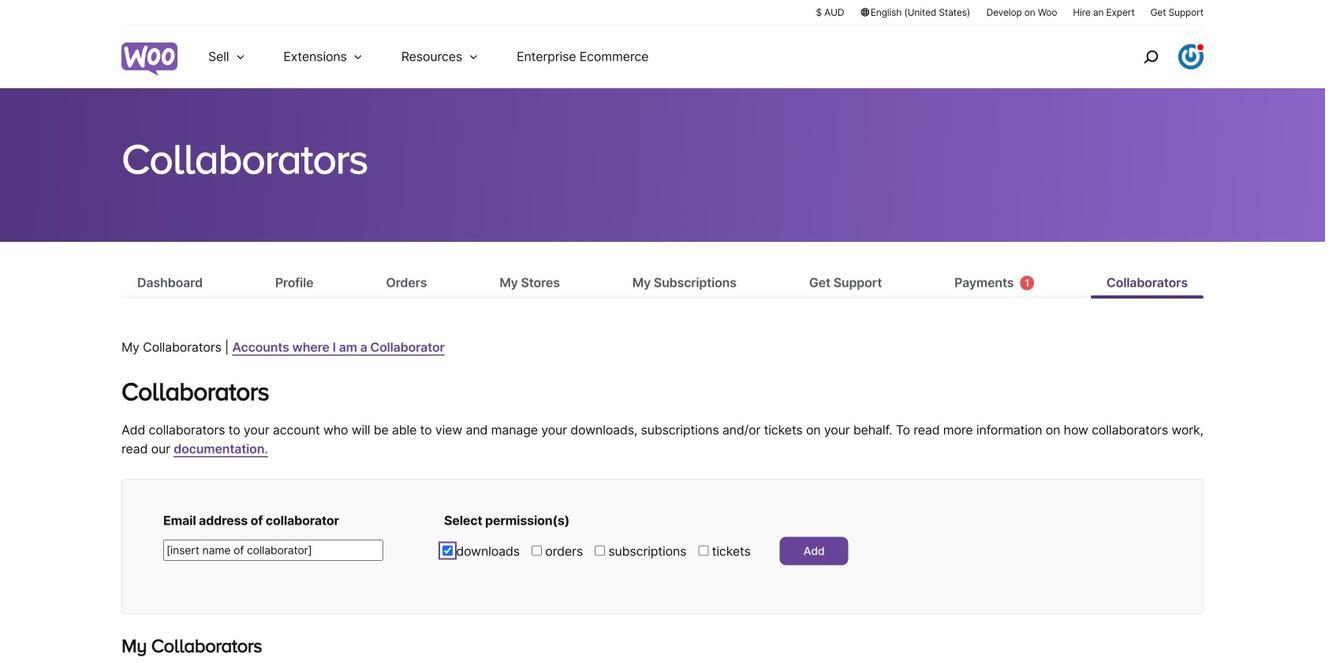 Task type: locate. For each thing, give the bounding box(es) containing it.
service navigation menu element
[[1110, 31, 1204, 82]]

open account menu image
[[1179, 44, 1204, 69]]

search image
[[1138, 44, 1164, 69]]

None checkbox
[[443, 546, 453, 556]]

None checkbox
[[532, 546, 542, 556], [595, 546, 605, 556], [698, 546, 709, 556], [532, 546, 542, 556], [595, 546, 605, 556], [698, 546, 709, 556]]



